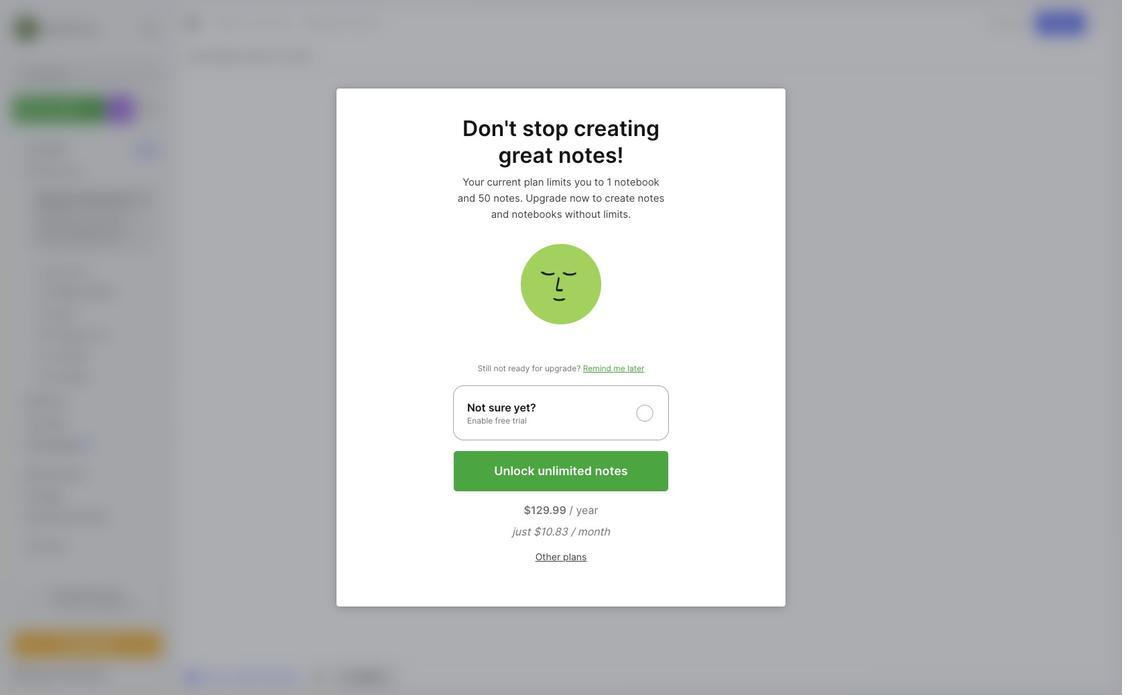 Task type: locate. For each thing, give the bounding box(es) containing it.
0 horizontal spatial notes
[[595, 464, 628, 478]]

to
[[595, 176, 604, 188], [593, 192, 602, 205], [64, 233, 72, 244]]

group containing add your first shortcut
[[13, 182, 161, 397]]

the down download in the left bottom of the page
[[67, 600, 79, 610]]

1 vertical spatial you
[[575, 176, 592, 188]]

other plans button
[[536, 551, 587, 564]]

only
[[990, 18, 1009, 28]]

notebooks
[[512, 208, 562, 221]]

to right tag
[[64, 233, 72, 244]]

on left a
[[105, 209, 115, 220]]

year
[[576, 504, 599, 517]]

0 horizontal spatial upgrade
[[76, 640, 115, 651]]

it
[[93, 233, 98, 244]]

50
[[479, 192, 491, 205]]

tasks button
[[13, 413, 161, 435]]

unlimited
[[538, 464, 592, 478]]

none checkbox inside don't stop creating great notes! dialog
[[453, 386, 669, 441]]

notes.
[[494, 192, 523, 205]]

share button
[[1037, 12, 1086, 35]]

none checkbox containing not sure yet?
[[453, 386, 669, 441]]

$129.99
[[524, 504, 567, 517]]

tree containing home
[[5, 131, 170, 568]]

a
[[118, 209, 123, 220]]

and down your
[[458, 192, 476, 205]]

trial
[[513, 416, 527, 426]]

on left the dec
[[238, 50, 250, 61]]

notes inside button
[[595, 464, 628, 478]]

14,
[[272, 50, 285, 61]]

notes up year
[[595, 464, 628, 478]]

2 vertical spatial to
[[64, 233, 72, 244]]

and down notes.
[[491, 208, 509, 221]]

notebook
[[615, 176, 660, 188]]

None checkbox
[[453, 386, 669, 441]]

/
[[570, 504, 573, 517], [571, 525, 575, 539]]

0 vertical spatial the
[[59, 209, 73, 220]]

notes
[[356, 18, 381, 29], [67, 269, 89, 276], [42, 397, 67, 407], [354, 671, 381, 683]]

1 vertical spatial upgrade
[[76, 640, 115, 651]]

notebook,
[[60, 221, 102, 232]]

0 vertical spatial you
[[1011, 18, 1026, 28]]

other plans
[[536, 551, 587, 563]]

you right only
[[1011, 18, 1026, 28]]

notes right the add tag image
[[354, 671, 381, 683]]

notes button
[[334, 668, 397, 687]]

note
[[60, 103, 81, 115]]

full
[[82, 600, 93, 610]]

tree inside main element
[[5, 131, 170, 568]]

first notebook button
[[216, 14, 296, 33]]

upgrade?
[[545, 364, 581, 374]]

here.
[[100, 233, 121, 244]]

2 vertical spatial the
[[67, 600, 79, 610]]

icon
[[85, 209, 103, 220]]

None search field
[[37, 66, 150, 82]]

notebook
[[253, 18, 293, 29]]

now
[[570, 192, 590, 205]]

tags button
[[13, 486, 161, 507]]

1 horizontal spatial you
[[1011, 18, 1026, 28]]

first notebook
[[232, 18, 293, 29]]

to right now
[[593, 192, 602, 205]]

1 vertical spatial on
[[105, 209, 115, 220]]

recent notes
[[40, 269, 89, 276]]

icon on a note, notebook, stack or tag to add it here.
[[37, 209, 126, 244]]

the
[[59, 209, 73, 220], [91, 589, 104, 599], [67, 600, 79, 610]]

0 horizontal spatial on
[[105, 209, 115, 220]]

experience
[[95, 600, 137, 610]]

new
[[37, 103, 57, 115]]

upgrade up notebooks
[[526, 192, 567, 205]]

happy face illustration image
[[521, 244, 602, 325]]

limits
[[547, 176, 572, 188]]

expand tags image
[[17, 492, 25, 500]]

upgrade inside popup button
[[76, 640, 115, 651]]

group
[[13, 182, 161, 397]]

0 vertical spatial on
[[238, 50, 250, 61]]

1 horizontal spatial notes
[[638, 192, 665, 205]]

and
[[458, 192, 476, 205], [491, 208, 509, 221]]

home
[[42, 144, 67, 154]]

share
[[1048, 17, 1074, 29]]

remind
[[583, 364, 612, 374]]

notes inside your current plan limits you to 1 notebook and 50 notes. upgrade now to create notes and notebooks without limits.
[[638, 192, 665, 205]]

expand notebooks image
[[17, 471, 25, 479]]

1 vertical spatial and
[[491, 208, 509, 221]]

create
[[605, 192, 635, 205]]

the for download
[[91, 589, 104, 599]]

meeting notes
[[320, 18, 381, 29]]

$10.83
[[534, 525, 568, 539]]

without
[[565, 208, 601, 221]]

you
[[1011, 18, 1026, 28], [575, 176, 592, 188]]

1 vertical spatial the
[[91, 589, 104, 599]]

0 vertical spatial and
[[458, 192, 476, 205]]

tree
[[5, 131, 170, 568]]

1 vertical spatial to
[[593, 192, 602, 205]]

the inside group
[[59, 209, 73, 220]]

1 horizontal spatial on
[[238, 50, 250, 61]]

you up now
[[575, 176, 592, 188]]

upgrade
[[526, 192, 567, 205], [76, 640, 115, 651]]

group inside main element
[[13, 182, 161, 397]]

0 vertical spatial upgrade
[[526, 192, 567, 205]]

Search text field
[[37, 68, 150, 81]]

the up full
[[91, 589, 104, 599]]

notes right recent at the top left
[[67, 269, 89, 276]]

notebooks
[[42, 469, 87, 480]]

yet?
[[514, 401, 536, 414]]

recent
[[40, 269, 65, 276]]

0 vertical spatial notes
[[638, 192, 665, 205]]

me
[[94, 512, 107, 523]]

download the app get the full experience
[[51, 589, 137, 610]]

get
[[51, 600, 65, 610]]

1 vertical spatial notes
[[595, 464, 628, 478]]

upgrade down full
[[76, 640, 115, 651]]

calendar button
[[13, 435, 161, 456]]

last edited on dec 14, 2023
[[186, 50, 311, 61]]

/ left the month on the bottom right of page
[[571, 525, 575, 539]]

1 vertical spatial /
[[571, 525, 575, 539]]

enable
[[467, 416, 493, 426]]

shortcuts button
[[13, 160, 161, 182]]

trash
[[42, 541, 65, 552]]

0 horizontal spatial you
[[575, 176, 592, 188]]

sure
[[489, 401, 511, 414]]

1 horizontal spatial upgrade
[[526, 192, 567, 205]]

not sure yet? enable free trial
[[467, 401, 536, 426]]

notes down notebook
[[638, 192, 665, 205]]

calendar
[[42, 440, 79, 451]]

shortcut
[[97, 194, 133, 205]]

ready
[[509, 364, 530, 374]]

/ left year
[[570, 504, 573, 517]]

new
[[138, 145, 156, 154]]

to left 1
[[595, 176, 604, 188]]

or
[[37, 233, 45, 244]]

the left ...
[[59, 209, 73, 220]]

stop
[[523, 115, 569, 142]]



Task type: vqa. For each thing, say whether or not it's contained in the screenshot.
sort field on the right top of page
no



Task type: describe. For each thing, give the bounding box(es) containing it.
add
[[37, 194, 54, 205]]

none search field inside main element
[[37, 66, 150, 82]]

notes link
[[13, 392, 161, 413]]

on inside icon on a note, notebook, stack or tag to add it here.
[[105, 209, 115, 220]]

don't
[[463, 115, 517, 142]]

not
[[494, 364, 506, 374]]

0 vertical spatial /
[[570, 504, 573, 517]]

creating
[[574, 115, 660, 142]]

$129.99 / year
[[524, 504, 599, 517]]

only you
[[990, 18, 1026, 28]]

0 vertical spatial to
[[595, 176, 604, 188]]

unlock unlimited notes
[[494, 464, 628, 478]]

notes inside group
[[67, 269, 89, 276]]

remind me later button
[[583, 364, 645, 374]]

limits.
[[604, 208, 631, 221]]

click the ...
[[37, 209, 83, 220]]

just
[[512, 525, 531, 539]]

with
[[74, 512, 91, 523]]

note,
[[37, 221, 58, 232]]

other
[[536, 551, 561, 563]]

your
[[463, 176, 484, 188]]

expand note image
[[184, 15, 201, 32]]

the for click
[[59, 209, 73, 220]]

month
[[578, 525, 610, 539]]

notes up tasks
[[42, 397, 67, 407]]

to inside icon on a note, notebook, stack or tag to add it here.
[[64, 233, 72, 244]]

plan
[[524, 176, 544, 188]]

don't stop creating great notes!
[[463, 115, 660, 168]]

tasks
[[42, 419, 66, 429]]

meeting notes button
[[304, 14, 383, 33]]

great
[[499, 142, 553, 168]]

unlock
[[494, 464, 535, 478]]

shared
[[42, 512, 71, 523]]

first
[[77, 194, 94, 205]]

me
[[614, 364, 626, 374]]

shortcuts
[[42, 166, 82, 176]]

trash link
[[13, 537, 161, 558]]

free
[[495, 416, 511, 426]]

...
[[75, 209, 83, 220]]

download
[[51, 589, 89, 599]]

first
[[232, 18, 250, 29]]

not
[[467, 401, 486, 414]]

plans
[[563, 551, 587, 563]]

2023
[[288, 50, 311, 61]]

don't stop creating great notes! dialog
[[337, 89, 786, 607]]

your current plan limits you to 1 notebook and 50 notes. upgrade now to create notes and notebooks without limits.
[[458, 176, 665, 221]]

add your first shortcut
[[37, 194, 133, 205]]

upgrade button
[[13, 632, 162, 659]]

you inside your current plan limits you to 1 notebook and 50 notes. upgrade now to create notes and notebooks without limits.
[[575, 176, 592, 188]]

tags
[[42, 491, 61, 502]]

you inside 'note window' element
[[1011, 18, 1026, 28]]

1 horizontal spatial and
[[491, 208, 509, 221]]

last
[[186, 50, 205, 61]]

on inside 'note window' element
[[238, 50, 250, 61]]

0 horizontal spatial and
[[458, 192, 476, 205]]

Note Editor text field
[[175, 69, 1118, 663]]

tag
[[48, 233, 61, 244]]

note window element
[[174, 4, 1119, 691]]

add tag image
[[311, 669, 327, 685]]

your
[[56, 194, 75, 205]]

unlock unlimited notes button
[[454, 451, 669, 492]]

main element
[[0, 0, 174, 696]]

app
[[106, 589, 120, 599]]

notes right meeting
[[356, 18, 381, 29]]

stack
[[104, 221, 126, 232]]

notebooks link
[[13, 464, 161, 486]]

later
[[628, 364, 645, 374]]

dec
[[252, 50, 270, 61]]

shared with me
[[42, 512, 107, 523]]

for
[[532, 364, 543, 374]]

upgrade inside your current plan limits you to 1 notebook and 50 notes. upgrade now to create notes and notebooks without limits.
[[526, 192, 567, 205]]

current
[[487, 176, 521, 188]]

shared with me link
[[13, 507, 161, 529]]

notes!
[[559, 142, 624, 168]]

add
[[74, 233, 90, 244]]

still
[[478, 364, 492, 374]]



